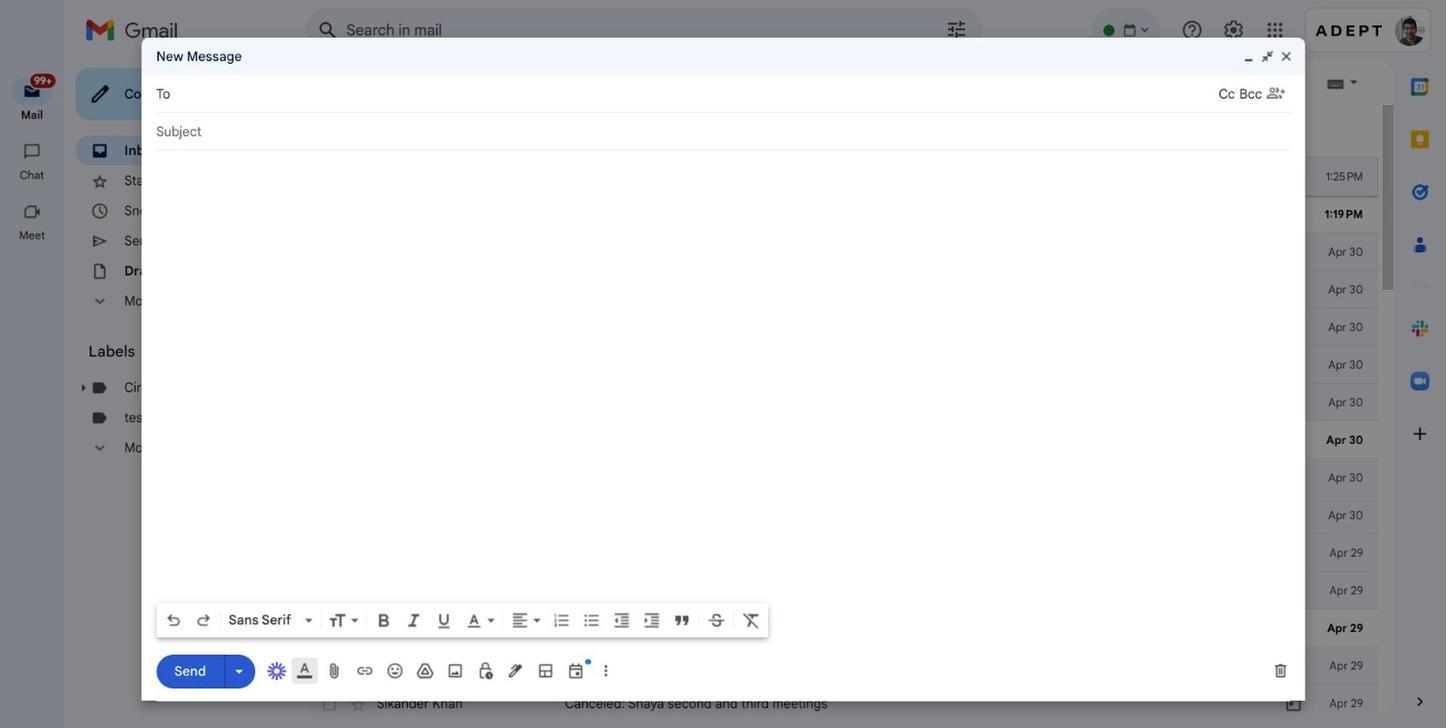 Task type: vqa. For each thing, say whether or not it's contained in the screenshot.
Is unread button
no



Task type: describe. For each thing, give the bounding box(es) containing it.
promotions, 2 new messages, tab
[[543, 105, 780, 158]]

redo ‪(⌘y)‬ image
[[194, 611, 213, 630]]

toggle confidential mode image
[[476, 662, 495, 681]]

gmail image
[[85, 11, 187, 49]]

0 horizontal spatial tab list
[[305, 105, 1378, 158]]

insert files using drive image
[[416, 662, 435, 681]]

3 row from the top
[[305, 233, 1378, 271]]

primary tab
[[305, 105, 541, 158]]

indent less ‪(⌘[)‬ image
[[612, 611, 631, 630]]

4 row from the top
[[305, 271, 1378, 309]]

close image
[[1279, 49, 1294, 64]]

mail, 857 unread messages image
[[24, 77, 53, 95]]

12 row from the top
[[305, 572, 1378, 610]]

Subject field
[[156, 122, 1290, 141]]

Message Body text field
[[156, 160, 1290, 598]]

discard draft ‪(⌘⇧d)‬ image
[[1271, 662, 1290, 681]]

quote ‪(⌘⇧9)‬ image
[[672, 611, 691, 630]]

numbered list ‪(⌘⇧7)‬ image
[[552, 611, 571, 630]]

pop out image
[[1260, 49, 1275, 64]]

search in mail image
[[311, 13, 345, 47]]

insert photo image
[[446, 662, 465, 681]]

older image
[[1292, 73, 1311, 92]]

underline ‪(⌘u)‬ image
[[434, 612, 453, 631]]

undo ‪(⌘z)‬ image
[[164, 611, 183, 630]]

15 row from the top
[[305, 685, 1378, 723]]

2 row from the top
[[305, 196, 1378, 233]]

minimize image
[[1241, 49, 1256, 64]]

Search in mail search field
[[305, 8, 983, 53]]

1 row from the top
[[305, 158, 1378, 196]]

1 horizontal spatial tab list
[[1393, 60, 1446, 661]]

insert signature image
[[506, 662, 525, 681]]

10 row from the top
[[305, 497, 1378, 535]]

strikethrough ‪(⌘⇧x)‬ image
[[707, 611, 726, 630]]

14 row from the top
[[305, 648, 1378, 685]]

insert emoji ‪(⌘⇧2)‬ image
[[386, 662, 405, 681]]

insert link ‪(⌘k)‬ image
[[356, 662, 375, 681]]

bold ‪(⌘b)‬ image
[[374, 611, 393, 630]]

7 row from the top
[[305, 384, 1378, 422]]

set up a time to meet image
[[567, 662, 585, 681]]



Task type: locate. For each thing, give the bounding box(es) containing it.
more options image
[[600, 662, 612, 681]]

advanced search options image
[[938, 10, 975, 48]]

cell for 8th "row"
[[565, 432, 1416, 449]]

bulleted list ‪(⌘⇧8)‬ image
[[582, 611, 601, 630]]

13 row from the top
[[305, 610, 1378, 648]]

remove formatting ‪(⌘\)‬ image
[[742, 611, 761, 630]]

attach files image
[[326, 662, 344, 681]]

updates, one new message, tab
[[781, 105, 1019, 158]]

To recipients text field
[[179, 77, 1219, 111]]

tab list
[[1393, 60, 1446, 661], [305, 105, 1378, 158]]

dialog
[[141, 38, 1305, 702]]

option
[[225, 611, 301, 630]]

11 row from the top
[[305, 535, 1378, 572]]

8 row from the top
[[305, 422, 1416, 459]]

9 row from the top
[[305, 459, 1378, 497]]

option inside formatting options "toolbar"
[[225, 611, 301, 630]]

2 cell from the top
[[565, 470, 1301, 486]]

italic ‪(⌘i)‬ image
[[404, 611, 423, 630]]

1 vertical spatial cell
[[565, 470, 1301, 486]]

formatting options toolbar
[[156, 604, 768, 638]]

select a layout image
[[536, 662, 555, 681]]

0 vertical spatial cell
[[565, 432, 1416, 449]]

heading
[[0, 107, 64, 122], [0, 168, 64, 183], [0, 228, 64, 243], [88, 343, 267, 362]]

refresh image
[[377, 73, 395, 92]]

cell
[[565, 432, 1416, 449], [565, 470, 1301, 486]]

main content
[[305, 105, 1416, 729]]

6 row from the top
[[305, 346, 1378, 384]]

cell for 9th "row"
[[565, 470, 1301, 486]]

indent more ‪(⌘])‬ image
[[642, 611, 661, 630]]

navigation
[[0, 60, 66, 729]]

row
[[305, 158, 1378, 196], [305, 196, 1378, 233], [305, 233, 1378, 271], [305, 271, 1378, 309], [305, 309, 1378, 346], [305, 346, 1378, 384], [305, 384, 1378, 422], [305, 422, 1416, 459], [305, 459, 1378, 497], [305, 497, 1378, 535], [305, 535, 1378, 572], [305, 572, 1378, 610], [305, 610, 1378, 648], [305, 648, 1378, 685], [305, 685, 1378, 723]]

5 row from the top
[[305, 309, 1378, 346]]

settings image
[[1222, 19, 1245, 41]]

more send options image
[[230, 663, 248, 682]]

1 cell from the top
[[565, 432, 1416, 449]]



